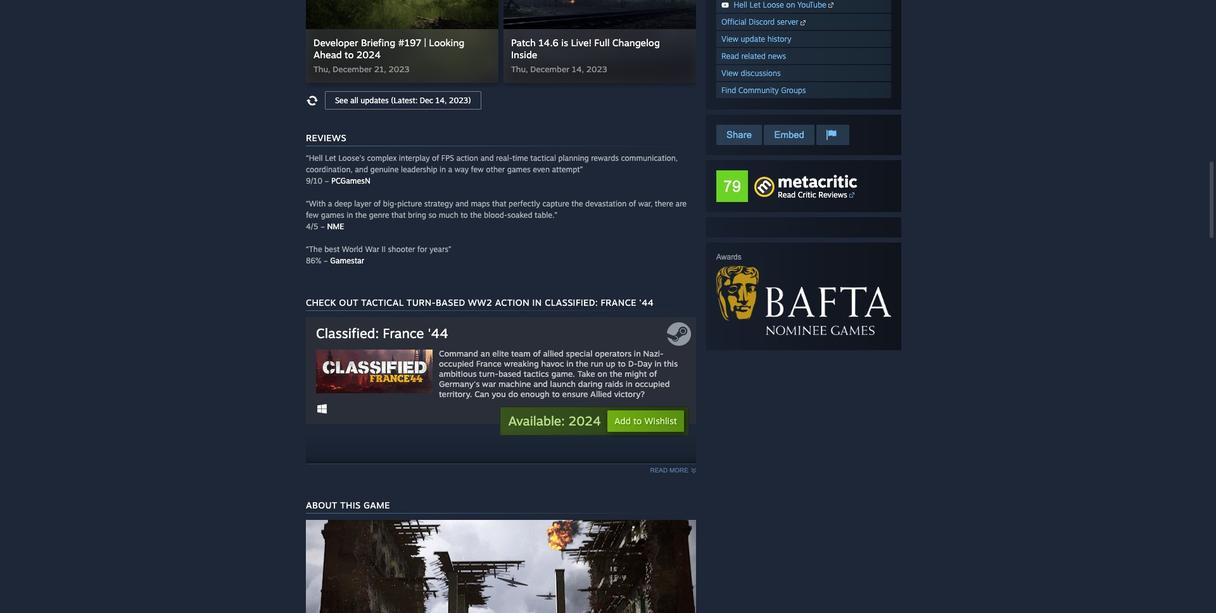 Task type: locate. For each thing, give the bounding box(es) containing it.
2 vertical spatial –
[[324, 256, 328, 266]]

real-
[[496, 153, 513, 163]]

2 vertical spatial and
[[456, 199, 469, 209]]

in down deep
[[347, 210, 353, 220]]

read critic reviews link
[[778, 190, 848, 200]]

and for few
[[481, 153, 494, 163]]

1 vertical spatial tactical
[[361, 297, 404, 308]]

1 horizontal spatial december
[[531, 64, 570, 74]]

2 vertical spatial in
[[533, 297, 542, 308]]

best
[[325, 245, 340, 254]]

1 view from the top
[[722, 34, 739, 44]]

check out tactical turn-based ww2 action in classified: france '44
[[306, 297, 654, 308]]

0 vertical spatial to
[[345, 49, 354, 61]]

1 horizontal spatial 2023
[[587, 64, 608, 74]]

let for loose
[[750, 0, 761, 10]]

capture
[[543, 199, 570, 209]]

all
[[350, 96, 359, 105]]

let
[[750, 0, 761, 10], [325, 153, 336, 163]]

of left fps in the left top of the page
[[432, 153, 439, 163]]

official discord server
[[722, 17, 801, 27]]

0 horizontal spatial 2023
[[389, 64, 410, 74]]

1 horizontal spatial tactical
[[531, 153, 557, 163]]

0 horizontal spatial read
[[722, 51, 740, 61]]

1 thu, from the left
[[314, 64, 331, 74]]

let right 'hell'
[[750, 0, 761, 10]]

0 vertical spatial a
[[448, 165, 453, 174]]

read left related
[[722, 51, 740, 61]]

in
[[440, 165, 446, 174], [347, 210, 353, 220], [533, 297, 542, 308]]

to up thu, december 21, 2023
[[345, 49, 354, 61]]

reviews up "hell
[[306, 132, 347, 143]]

0 vertical spatial and
[[481, 153, 494, 163]]

2 view from the top
[[722, 68, 739, 78]]

"hell
[[306, 153, 323, 163]]

that up blood-
[[492, 199, 507, 209]]

86%
[[306, 256, 321, 266]]

the down layer
[[355, 210, 367, 220]]

official discord server link
[[717, 14, 892, 30]]

1 horizontal spatial action
[[495, 297, 530, 308]]

0 vertical spatial let
[[750, 0, 761, 10]]

are
[[676, 199, 687, 209]]

december
[[333, 64, 372, 74], [531, 64, 570, 74]]

"the
[[306, 245, 322, 254]]

"hell let loose's complex interplay of fps action and real-time tactical planning rewards communication, coordination, and genuine leadership in a way few other games even attempt" 9/10 – pcgamesn
[[306, 153, 678, 186]]

let inside hell let loose on youtube link
[[750, 0, 761, 10]]

1 vertical spatial a
[[328, 199, 332, 209]]

read
[[722, 51, 740, 61], [778, 190, 796, 200]]

2023 for |
[[389, 64, 410, 74]]

2 horizontal spatial and
[[481, 153, 494, 163]]

the
[[572, 199, 583, 209], [355, 210, 367, 220], [470, 210, 482, 220]]

out
[[339, 297, 359, 308]]

find community groups
[[722, 86, 807, 95]]

0 horizontal spatial that
[[392, 210, 406, 220]]

2 2023 from the left
[[587, 64, 608, 74]]

'44
[[640, 297, 654, 308]]

0 horizontal spatial a
[[328, 199, 332, 209]]

1 horizontal spatial and
[[456, 199, 469, 209]]

devastation
[[586, 199, 627, 209]]

reviews
[[306, 132, 347, 143], [819, 190, 848, 200]]

december down 14.6
[[531, 64, 570, 74]]

to
[[345, 49, 354, 61], [461, 210, 468, 220]]

– down coordination, on the top
[[325, 176, 329, 186]]

soaked
[[508, 210, 533, 220]]

1 vertical spatial let
[[325, 153, 336, 163]]

tactical
[[531, 153, 557, 163], [361, 297, 404, 308]]

1 horizontal spatial reviews
[[819, 190, 848, 200]]

view for view update history
[[722, 34, 739, 44]]

1 vertical spatial reviews
[[819, 190, 848, 200]]

0 vertical spatial reviews
[[306, 132, 347, 143]]

gamestar
[[330, 256, 365, 266]]

read related news link
[[717, 48, 892, 64]]

layer
[[354, 199, 372, 209]]

even
[[533, 165, 550, 174]]

– right 86%
[[324, 256, 328, 266]]

thu, down ahead
[[314, 64, 331, 74]]

1 horizontal spatial to
[[461, 210, 468, 220]]

view update history link
[[717, 31, 892, 47]]

to inside "with a deep layer of big-picture strategy and maps that perfectly capture the devastation of war, there are few games in the genre that bring so much to the blood-soaked table." 4/5 – nme
[[461, 210, 468, 220]]

2023
[[389, 64, 410, 74], [587, 64, 608, 74]]

14, down patch 14.6 is live! full changelog inside
[[572, 64, 584, 74]]

war,
[[639, 199, 653, 209]]

action
[[457, 153, 479, 163], [495, 297, 530, 308]]

0 horizontal spatial tactical
[[361, 297, 404, 308]]

tactical up even
[[531, 153, 557, 163]]

games down time
[[508, 165, 531, 174]]

that down big-
[[392, 210, 406, 220]]

to right much
[[461, 210, 468, 220]]

thu, for patch 14.6 is live! full changelog inside
[[511, 64, 528, 74]]

14,
[[572, 64, 584, 74], [436, 96, 447, 105]]

in inside "with a deep layer of big-picture strategy and maps that perfectly capture the devastation of war, there are few games in the genre that bring so much to the blood-soaked table." 4/5 – nme
[[347, 210, 353, 220]]

0 vertical spatial games
[[508, 165, 531, 174]]

0 horizontal spatial december
[[333, 64, 372, 74]]

0 vertical spatial in
[[440, 165, 446, 174]]

0 vertical spatial view
[[722, 34, 739, 44]]

read for read related news
[[722, 51, 740, 61]]

that
[[492, 199, 507, 209], [392, 210, 406, 220]]

few
[[471, 165, 484, 174], [306, 210, 319, 220]]

1 horizontal spatial the
[[470, 210, 482, 220]]

a left way
[[448, 165, 453, 174]]

2 thu, from the left
[[511, 64, 528, 74]]

action right ww2
[[495, 297, 530, 308]]

1 vertical spatial to
[[461, 210, 468, 220]]

0 horizontal spatial action
[[457, 153, 479, 163]]

gamestar link
[[330, 256, 365, 266]]

0 horizontal spatial and
[[355, 165, 368, 174]]

in down fps in the left top of the page
[[440, 165, 446, 174]]

few up 4/5
[[306, 210, 319, 220]]

few inside "with a deep layer of big-picture strategy and maps that perfectly capture the devastation of war, there are few games in the genre that bring so much to the blood-soaked table." 4/5 – nme
[[306, 210, 319, 220]]

games up nme
[[321, 210, 345, 220]]

of up genre
[[374, 199, 381, 209]]

read inside read related news link
[[722, 51, 740, 61]]

0 vertical spatial tactical
[[531, 153, 557, 163]]

december down 2024
[[333, 64, 372, 74]]

let up coordination, on the top
[[325, 153, 336, 163]]

1 vertical spatial games
[[321, 210, 345, 220]]

blood-
[[484, 210, 508, 220]]

read left the critic
[[778, 190, 796, 200]]

attempt"
[[552, 165, 583, 174]]

view down official
[[722, 34, 739, 44]]

see all updates (latest: dec 14, 2023)
[[335, 96, 471, 105]]

and
[[481, 153, 494, 163], [355, 165, 368, 174], [456, 199, 469, 209]]

related
[[742, 51, 766, 61]]

1 horizontal spatial of
[[432, 153, 439, 163]]

big-
[[383, 199, 398, 209]]

1 vertical spatial read
[[778, 190, 796, 200]]

to inside the developer briefing #197 | looking ahead to 2024
[[345, 49, 354, 61]]

tactical right out
[[361, 297, 404, 308]]

and up much
[[456, 199, 469, 209]]

few right way
[[471, 165, 484, 174]]

rewards
[[591, 153, 619, 163]]

december for to
[[333, 64, 372, 74]]

0 vertical spatial 14,
[[572, 64, 584, 74]]

thu,
[[314, 64, 331, 74], [511, 64, 528, 74]]

a left deep
[[328, 199, 332, 209]]

0 vertical spatial action
[[457, 153, 479, 163]]

2 horizontal spatial of
[[629, 199, 636, 209]]

the down maps
[[470, 210, 482, 220]]

0 horizontal spatial the
[[355, 210, 367, 220]]

0 horizontal spatial thu,
[[314, 64, 331, 74]]

in left classified:
[[533, 297, 542, 308]]

1 vertical spatial and
[[355, 165, 368, 174]]

1 horizontal spatial 14,
[[572, 64, 584, 74]]

and up 'other'
[[481, 153, 494, 163]]

1 december from the left
[[333, 64, 372, 74]]

0 horizontal spatial of
[[374, 199, 381, 209]]

ii
[[382, 245, 386, 254]]

coordination,
[[306, 165, 353, 174]]

0 horizontal spatial few
[[306, 210, 319, 220]]

leadership
[[401, 165, 438, 174]]

14, right 'dec'
[[436, 96, 447, 105]]

the right the capture
[[572, 199, 583, 209]]

view up find
[[722, 68, 739, 78]]

1 vertical spatial few
[[306, 210, 319, 220]]

critic
[[798, 190, 817, 200]]

1 vertical spatial –
[[321, 222, 325, 231]]

1 vertical spatial in
[[347, 210, 353, 220]]

1 horizontal spatial let
[[750, 0, 761, 10]]

a inside "hell let loose's complex interplay of fps action and real-time tactical planning rewards communication, coordination, and genuine leadership in a way few other games even attempt" 9/10 – pcgamesn
[[448, 165, 453, 174]]

2 horizontal spatial the
[[572, 199, 583, 209]]

0 horizontal spatial in
[[347, 210, 353, 220]]

thu, down inside
[[511, 64, 528, 74]]

youtube
[[798, 0, 827, 10]]

games
[[508, 165, 531, 174], [321, 210, 345, 220]]

picture
[[398, 199, 422, 209]]

–
[[325, 176, 329, 186], [321, 222, 325, 231], [324, 256, 328, 266]]

1 horizontal spatial few
[[471, 165, 484, 174]]

9/10
[[306, 176, 323, 186]]

1 horizontal spatial games
[[508, 165, 531, 174]]

community
[[739, 86, 779, 95]]

let inside "hell let loose's complex interplay of fps action and real-time tactical planning rewards communication, coordination, and genuine leadership in a way few other games even attempt" 9/10 – pcgamesn
[[325, 153, 336, 163]]

1 horizontal spatial in
[[440, 165, 446, 174]]

looking
[[429, 37, 465, 49]]

reviews right the critic
[[819, 190, 848, 200]]

read
[[651, 467, 668, 474]]

game
[[364, 500, 390, 511]]

share
[[727, 129, 752, 140]]

0 horizontal spatial to
[[345, 49, 354, 61]]

2023 down patch 14.6 is live! full changelog inside
[[587, 64, 608, 74]]

action inside "hell let loose's complex interplay of fps action and real-time tactical planning rewards communication, coordination, and genuine leadership in a way few other games even attempt" 9/10 – pcgamesn
[[457, 153, 479, 163]]

0 horizontal spatial games
[[321, 210, 345, 220]]

1 vertical spatial 14,
[[436, 96, 447, 105]]

hell let loose on youtube
[[734, 0, 827, 10]]

2023 for live!
[[587, 64, 608, 74]]

– inside "hell let loose's complex interplay of fps action and real-time tactical planning rewards communication, coordination, and genuine leadership in a way few other games even attempt" 9/10 – pcgamesn
[[325, 176, 329, 186]]

metacritic
[[778, 171, 858, 191]]

1 horizontal spatial read
[[778, 190, 796, 200]]

view
[[722, 34, 739, 44], [722, 68, 739, 78]]

of left war,
[[629, 199, 636, 209]]

history
[[768, 34, 792, 44]]

2023 right 21,
[[389, 64, 410, 74]]

0 vertical spatial read
[[722, 51, 740, 61]]

2 december from the left
[[531, 64, 570, 74]]

and down loose's
[[355, 165, 368, 174]]

and inside "with a deep layer of big-picture strategy and maps that perfectly capture the devastation of war, there are few games in the genre that bring so much to the blood-soaked table." 4/5 – nme
[[456, 199, 469, 209]]

1 vertical spatial that
[[392, 210, 406, 220]]

– right 4/5
[[321, 222, 325, 231]]

action up way
[[457, 153, 479, 163]]

1 2023 from the left
[[389, 64, 410, 74]]

0 vertical spatial that
[[492, 199, 507, 209]]

1 vertical spatial view
[[722, 68, 739, 78]]

– inside "with a deep layer of big-picture strategy and maps that perfectly capture the devastation of war, there are few games in the genre that bring so much to the blood-soaked table." 4/5 – nme
[[321, 222, 325, 231]]

table."
[[535, 210, 558, 220]]

pcgamesn
[[332, 176, 371, 186]]

a inside "with a deep layer of big-picture strategy and maps that perfectly capture the devastation of war, there are few games in the genre that bring so much to the blood-soaked table." 4/5 – nme
[[328, 199, 332, 209]]

0 vertical spatial few
[[471, 165, 484, 174]]

0 horizontal spatial 14,
[[436, 96, 447, 105]]

0 horizontal spatial let
[[325, 153, 336, 163]]

1 horizontal spatial a
[[448, 165, 453, 174]]

view discussions
[[722, 68, 781, 78]]

0 vertical spatial –
[[325, 176, 329, 186]]

1 horizontal spatial thu,
[[511, 64, 528, 74]]

shooter
[[388, 245, 415, 254]]



Task type: describe. For each thing, give the bounding box(es) containing it.
developer
[[314, 37, 359, 49]]

about this game
[[306, 500, 390, 511]]

2 horizontal spatial in
[[533, 297, 542, 308]]

2024
[[357, 49, 381, 61]]

read more
[[651, 467, 689, 474]]

read for read critic reviews
[[778, 190, 796, 200]]

is
[[562, 37, 569, 49]]

"the best world war ii shooter for years" 86% – gamestar
[[306, 245, 452, 266]]

genuine
[[370, 165, 399, 174]]

thu, december 14, 2023
[[511, 64, 608, 74]]

of inside "hell let loose's complex interplay of fps action and real-time tactical planning rewards communication, coordination, and genuine leadership in a way few other games even attempt" 9/10 – pcgamesn
[[432, 153, 439, 163]]

and for the
[[456, 199, 469, 209]]

loose
[[763, 0, 784, 10]]

discord
[[749, 17, 775, 27]]

other
[[486, 165, 505, 174]]

2023)
[[449, 96, 471, 105]]

dec
[[420, 96, 434, 105]]

official
[[722, 17, 747, 27]]

loose's
[[339, 153, 365, 163]]

games inside "with a deep layer of big-picture strategy and maps that perfectly capture the devastation of war, there are few games in the genre that bring so much to the blood-soaked table." 4/5 – nme
[[321, 210, 345, 220]]

years"
[[430, 245, 452, 254]]

december for inside
[[531, 64, 570, 74]]

1 vertical spatial action
[[495, 297, 530, 308]]

time
[[513, 153, 529, 163]]

perfectly
[[509, 199, 541, 209]]

1 horizontal spatial that
[[492, 199, 507, 209]]

hell let loose on youtube link
[[717, 0, 892, 13]]

inside
[[511, 49, 538, 61]]

pcgamesn link
[[332, 176, 371, 186]]

find community groups link
[[717, 82, 892, 98]]

so
[[429, 210, 437, 220]]

– inside "the best world war ii shooter for years" 86% – gamestar
[[324, 256, 328, 266]]

ahead
[[314, 49, 342, 61]]

ww2
[[468, 297, 493, 308]]

check
[[306, 297, 336, 308]]

classified:
[[545, 297, 598, 308]]

briefing
[[361, 37, 396, 49]]

war
[[365, 245, 380, 254]]

"with
[[306, 199, 326, 209]]

embed link
[[765, 125, 815, 145]]

patch
[[511, 37, 536, 49]]

fps
[[442, 153, 454, 163]]

#197
[[398, 37, 422, 49]]

games inside "hell let loose's complex interplay of fps action and real-time tactical planning rewards communication, coordination, and genuine leadership in a way few other games even attempt" 9/10 – pcgamesn
[[508, 165, 531, 174]]

nme link
[[327, 222, 344, 231]]

more
[[670, 467, 689, 474]]

read related news
[[722, 51, 787, 61]]

bring
[[408, 210, 427, 220]]

on
[[787, 0, 796, 10]]

about
[[306, 500, 338, 511]]

world
[[342, 245, 363, 254]]

nme
[[327, 222, 344, 231]]

this
[[341, 500, 361, 511]]

patch 14.6 is live! full changelog inside
[[511, 37, 660, 61]]

way
[[455, 165, 469, 174]]

much
[[439, 210, 459, 220]]

full
[[595, 37, 610, 49]]

changelog
[[613, 37, 660, 49]]

share link
[[717, 125, 762, 145]]

deep
[[335, 199, 352, 209]]

groups
[[782, 86, 807, 95]]

view update history
[[722, 34, 792, 44]]

live!
[[571, 37, 592, 49]]

complex
[[367, 153, 397, 163]]

genre
[[369, 210, 389, 220]]

see
[[335, 96, 348, 105]]

discussions
[[741, 68, 781, 78]]

in inside "hell let loose's complex interplay of fps action and real-time tactical planning rewards communication, coordination, and genuine leadership in a way few other games even attempt" 9/10 – pcgamesn
[[440, 165, 446, 174]]

embed
[[775, 129, 805, 140]]

developer briefing #197 | looking ahead to 2024
[[314, 37, 465, 61]]

interplay
[[399, 153, 430, 163]]

view discussions link
[[717, 65, 892, 81]]

turn-
[[407, 297, 436, 308]]

let for loose's
[[325, 153, 336, 163]]

communication,
[[621, 153, 678, 163]]

awards
[[717, 253, 742, 262]]

view for view discussions
[[722, 68, 739, 78]]

server
[[778, 17, 799, 27]]

few inside "hell let loose's complex interplay of fps action and real-time tactical planning rewards communication, coordination, and genuine leadership in a way few other games even attempt" 9/10 – pcgamesn
[[471, 165, 484, 174]]

thu, for developer briefing #197 | looking ahead to 2024
[[314, 64, 331, 74]]

maps
[[471, 199, 490, 209]]

thu, december 21, 2023
[[314, 64, 410, 74]]

planning
[[559, 153, 589, 163]]

news
[[768, 51, 787, 61]]

0 horizontal spatial reviews
[[306, 132, 347, 143]]

hell
[[734, 0, 748, 10]]

tactical inside "hell let loose's complex interplay of fps action and real-time tactical planning rewards communication, coordination, and genuine leadership in a way few other games even attempt" 9/10 – pcgamesn
[[531, 153, 557, 163]]

"with a deep layer of big-picture strategy and maps that perfectly capture the devastation of war, there are few games in the genre that bring so much to the blood-soaked table." 4/5 – nme
[[306, 199, 687, 231]]

there
[[655, 199, 674, 209]]

21,
[[374, 64, 387, 74]]

|
[[424, 37, 427, 49]]



Task type: vqa. For each thing, say whether or not it's contained in the screenshot.
Is
yes



